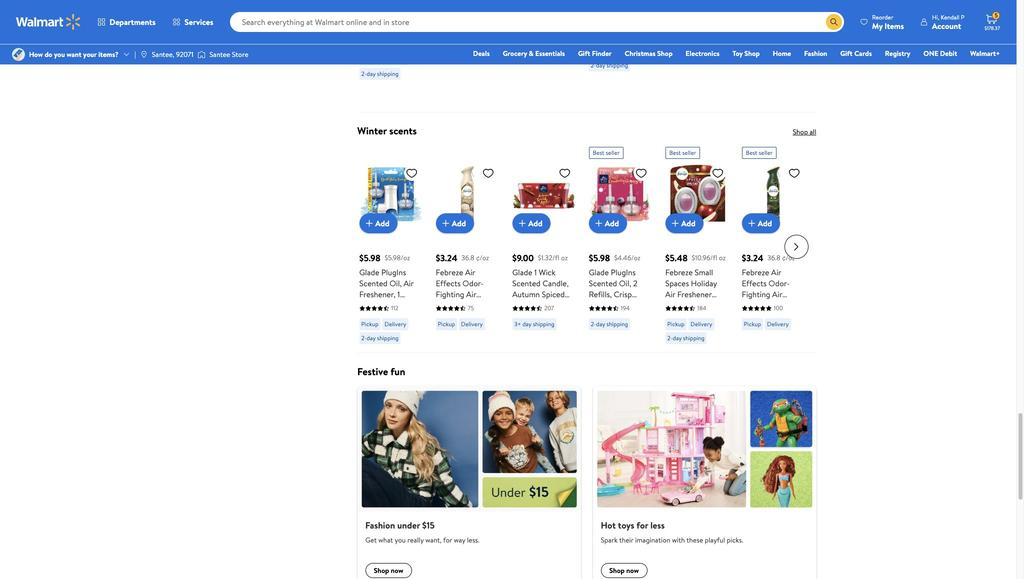 Task type: vqa. For each thing, say whether or not it's contained in the screenshot.
Odor- to the left
yes



Task type: describe. For each thing, give the bounding box(es) containing it.
acetaminophen inside 'tylenol 8 hour arthritis & joint pain acetaminophen caplets, 100 count'
[[589, 26, 644, 37]]

shop left the all
[[793, 126, 808, 136]]

add button for glade plugins scented oil, air freshener, 1 warmer   2 refills, starlight & snowflakes, 0.67 oz each, 1.34 oz total image
[[359, 213, 398, 233]]

add for add to cart image related to $5.98
[[605, 217, 619, 228]]

santee
[[210, 49, 230, 59]]

$5.98/oz
[[385, 252, 410, 262]]

112
[[391, 303, 398, 312]]

each, inside $5.48 $10.96/fl oz febreze small spaces holiday air freshener apple cider scent, .25 fl oz each, pack of 2
[[665, 321, 684, 332]]

oz inside $5.98 $4.46/oz glade plugins scented oil, 2 refills, crisp cranberry champagne, 0.67oz each, 1.34 oz total
[[589, 332, 597, 343]]

baked
[[436, 310, 457, 321]]

ct
[[389, 46, 398, 57]]

spaces
[[665, 277, 689, 288]]

what
[[379, 535, 393, 545]]

2- up grocery
[[514, 34, 520, 42]]

shipping down finder
[[607, 60, 628, 68]]

5
[[995, 11, 998, 20]]

oil, for crisp
[[619, 277, 631, 288]]

these
[[687, 535, 703, 545]]

deals
[[473, 49, 490, 59]]

best for $5.98
[[593, 148, 605, 156]]

shipping down the 207
[[533, 319, 555, 328]]

spark
[[601, 535, 618, 545]]

for inside fashion under $15 get what you really want, for way less.
[[443, 535, 452, 545]]

2-day shipping down snowflakes,
[[361, 333, 399, 342]]

air inside $5.48 $10.96/fl oz febreze small spaces holiday air freshener apple cider scent, .25 fl oz each, pack of 2
[[665, 288, 676, 299]]

scented for freshener,
[[359, 277, 388, 288]]

spiced
[[542, 288, 565, 299]]

day up grocery
[[520, 34, 529, 42]]

gift finder
[[578, 49, 612, 59]]

items
[[885, 20, 904, 31]]

aerosol inside $3.24 36.8 ¢/oz febreze air effects odor- fighting air freshener fresh baked vanilla, 8.8 oz. aerosol can
[[447, 321, 474, 332]]

shipping down snowflakes,
[[377, 333, 399, 342]]

fashion under $15 get what you really want, for way less.
[[365, 519, 480, 545]]

100 inside 'tylenol 8 hour arthritis & joint pain acetaminophen caplets, 100 count'
[[619, 37, 631, 48]]

your
[[83, 49, 97, 59]]

2-day shipping up grocery & essentials
[[514, 34, 552, 42]]

oz. inside $3.24 36.8 ¢/oz febreze air effects odor- fighting air freshener winter spruce, 8.8 oz. aerosol can
[[782, 310, 792, 321]]

2- down snowflakes,
[[361, 333, 367, 342]]

tylenol extra strength acetaminophen rapid release gels, 24 ct
[[359, 2, 414, 57]]

2-day shipping down pack
[[667, 333, 705, 342]]

cranberry
[[589, 299, 624, 310]]

add button for febreze air effects odor-fighting air freshener winter spruce, 8.8 oz. aerosol can image
[[742, 213, 780, 233]]

2- down gift finder link
[[591, 60, 596, 68]]

day down snowflakes,
[[367, 333, 376, 342]]

day up toy shop link
[[749, 34, 758, 42]]

hi, kendall p account
[[932, 13, 965, 31]]

can inside $3.24 36.8 ¢/oz febreze air effects odor- fighting air freshener fresh baked vanilla, 8.8 oz. aerosol can
[[476, 321, 489, 332]]

next slide for product carousel list image
[[785, 234, 809, 258]]

$3.24 36.8 ¢/oz febreze air effects odor- fighting air freshener winter spruce, 8.8 oz. aerosol can
[[742, 251, 802, 332]]

festive fun
[[357, 364, 405, 378]]

all
[[810, 126, 817, 136]]

oils,
[[545, 321, 560, 332]]

one debit
[[924, 49, 958, 59]]

registry
[[885, 49, 911, 59]]

christmas shop link
[[620, 48, 677, 59]]

$1.32/fl
[[538, 252, 560, 262]]

day down scent,
[[673, 333, 682, 342]]

toy shop
[[733, 49, 760, 59]]

for inside hot toys for less spark their imagination with these playful picks.
[[637, 519, 648, 531]]

autumn
[[512, 288, 540, 299]]

$3.24 for fresh
[[436, 251, 458, 264]]

shop inside hot toys for less list item
[[609, 565, 625, 575]]

product group containing $9.00
[[512, 142, 575, 348]]

effects for fresh
[[436, 277, 461, 288]]

deals link
[[469, 48, 494, 59]]

oz down 3+ on the bottom of page
[[512, 332, 520, 343]]

seller for $5.98
[[606, 148, 620, 156]]

imagination
[[635, 535, 671, 545]]

0 horizontal spatial winter
[[357, 123, 387, 137]]

you inside fashion under $15 get what you really want, for way less.
[[395, 535, 406, 545]]

add to favorites list, febreze air effects odor-fighting air freshener fresh baked vanilla, 8.8 oz. aerosol can image
[[482, 166, 494, 179]]

total inside $5.98 $4.46/oz glade plugins scented oil, 2 refills, crisp cranberry champagne, 0.67oz each, 1.34 oz total
[[598, 332, 615, 343]]

$178.37
[[985, 25, 1000, 32]]

freshener inside $5.48 $10.96/fl oz febreze small spaces holiday air freshener apple cider scent, .25 fl oz each, pack of 2
[[677, 288, 712, 299]]

glade inside $9.00 $1.32/fl oz glade 1 wick scented candle, autumn spiced apple, fragrance infused with essential oils, 3.4 oz
[[512, 266, 533, 277]]

$3.24 36.8 ¢/oz febreze air effects odor- fighting air freshener fresh baked vanilla, 8.8 oz. aerosol can
[[436, 251, 496, 332]]

strength
[[359, 13, 390, 24]]

product group containing tylenol 8 hour arthritis & joint pain acetaminophen caplets, 100 count
[[589, 0, 651, 107]]

gift cards link
[[836, 48, 877, 59]]

fighting for baked
[[436, 288, 464, 299]]

2-day shipping down 'cranberry'
[[591, 319, 628, 328]]

crisp
[[614, 288, 632, 299]]

freshener for baked
[[436, 299, 470, 310]]

cider
[[688, 299, 707, 310]]

christmas
[[625, 49, 656, 59]]

add to favorites list, glade plugins scented oil, 2 refills, crisp cranberry champagne, 0.67oz each, 1.34 oz total image
[[635, 166, 647, 179]]

4271
[[544, 4, 556, 12]]

kendall
[[941, 13, 960, 21]]

shop right toy
[[745, 49, 760, 59]]

2 inside $5.48 $10.96/fl oz febreze small spaces holiday air freshener apple cider scent, .25 fl oz each, pack of 2
[[714, 321, 718, 332]]

santee store
[[210, 49, 248, 59]]

walmart image
[[16, 14, 81, 30]]

3.4
[[562, 321, 572, 332]]

shipping down 24
[[377, 69, 399, 77]]

arthritis
[[589, 4, 618, 15]]

plugins for air
[[381, 266, 406, 277]]

now for get
[[391, 565, 404, 575]]

registry link
[[881, 48, 915, 59]]

fashion under $15 list item
[[351, 386, 587, 580]]

$10.96/fl
[[692, 252, 717, 262]]

0 horizontal spatial you
[[54, 49, 65, 59]]

departments
[[110, 17, 156, 28]]

1 inside '$5.98 $5.98/oz glade plugins scented oil, air freshener, 1 warmer   2 refills, starlight & snowflakes, 0.67 oz each, 1.34 oz total'
[[398, 288, 400, 299]]

184
[[698, 303, 706, 312]]

shipping down pack
[[683, 333, 705, 342]]

effects for winter
[[742, 277, 767, 288]]

add for add to cart icon corresponding to $5.98
[[375, 217, 390, 228]]

toy
[[733, 49, 743, 59]]

0 horizontal spatial acetaminophen
[[359, 24, 414, 35]]

do
[[45, 49, 52, 59]]

scents
[[389, 123, 417, 137]]

product group containing 4271
[[512, 0, 575, 107]]

hi,
[[932, 13, 940, 21]]

christmas shop
[[625, 49, 673, 59]]

add to cart image for $9.00
[[516, 217, 528, 229]]

febreze air effects odor-fighting air freshener winter spruce, 8.8 oz. aerosol can image
[[742, 162, 805, 225]]

walmart+ link
[[966, 48, 1005, 59]]

playful
[[705, 535, 725, 545]]

febreze inside $3.24 36.8 ¢/oz febreze air effects odor- fighting air freshener fresh baked vanilla, 8.8 oz. aerosol can
[[436, 266, 463, 277]]

scent,
[[665, 310, 687, 321]]

shipping up home link
[[760, 34, 781, 42]]

seller for $5.48
[[682, 148, 696, 156]]

gift for gift finder
[[578, 49, 590, 59]]

gift finder link
[[574, 48, 616, 59]]

rapid
[[359, 35, 379, 46]]

36.8 for winter
[[768, 252, 781, 262]]

aerosol inside $3.24 36.8 ¢/oz febreze air effects odor- fighting air freshener winter spruce, 8.8 oz. aerosol can
[[742, 321, 769, 332]]

essentials
[[535, 49, 565, 59]]

fun
[[391, 364, 405, 378]]

add to favorites list, febreze small spaces holiday air freshener apple cider scent, .25 fl oz each, pack of 2 image
[[712, 166, 724, 179]]

apple,
[[512, 299, 535, 310]]

day right 3+ on the bottom of page
[[523, 319, 532, 328]]

add to cart image for $5.98
[[593, 217, 605, 229]]

seller for $3.24
[[759, 148, 773, 156]]

$3.24 for winter
[[742, 251, 764, 264]]

day right the 6443
[[443, 34, 452, 42]]

shipping up deals
[[454, 34, 475, 42]]

really
[[408, 535, 424, 545]]

add button for glade 1 wick scented candle, autumn spiced apple, fragrance infused with essential oils, 3.4 oz image
[[512, 213, 551, 233]]

store
[[232, 49, 248, 59]]

75
[[468, 303, 474, 312]]

account
[[932, 20, 961, 31]]

small
[[695, 266, 713, 277]]

tylenol for tylenol 8 hour arthritis & joint pain acetaminophen caplets, 100 count
[[589, 0, 613, 4]]

joint
[[627, 4, 644, 15]]

367
[[774, 4, 783, 12]]

add to cart image for $5.48
[[670, 217, 682, 229]]

.25
[[689, 310, 699, 321]]

shop now for less
[[609, 565, 639, 575]]

want,
[[426, 535, 442, 545]]

freshener for spruce,
[[742, 299, 777, 310]]

glade for refills,
[[589, 266, 609, 277]]

shop right christmas
[[657, 49, 673, 59]]

air inside '$5.98 $5.98/oz glade plugins scented oil, air freshener, 1 warmer   2 refills, starlight & snowflakes, 0.67 oz each, 1.34 oz total'
[[404, 277, 414, 288]]

oz right $10.96/fl
[[719, 252, 726, 262]]

wick
[[539, 266, 556, 277]]

my
[[872, 20, 883, 31]]

freshener,
[[359, 288, 396, 299]]

debit
[[940, 49, 958, 59]]

¢/oz for winter
[[782, 252, 795, 262]]

count
[[589, 48, 611, 59]]

207
[[544, 303, 554, 312]]

2- down scent,
[[667, 333, 673, 342]]

3894
[[698, 4, 711, 12]]

product group containing tylenol extra strength acetaminophen rapid release gels, 24 ct
[[359, 0, 422, 107]]

holiday
[[691, 277, 717, 288]]

add for add to cart icon corresponding to $3.24
[[452, 217, 466, 228]]

6443
[[391, 39, 405, 47]]

febreze small spaces holiday air freshener apple cider scent, .25 fl oz each, pack of 2 image
[[665, 162, 728, 225]]

spruce,
[[742, 310, 768, 321]]

hot toys for less list item
[[587, 386, 823, 580]]

winter inside $3.24 36.8 ¢/oz febreze air effects odor- fighting air freshener winter spruce, 8.8 oz. aerosol can
[[778, 299, 802, 310]]

oz right the fl
[[708, 310, 716, 321]]



Task type: locate. For each thing, give the bounding box(es) containing it.
2 right of
[[714, 321, 718, 332]]

seller up febreze air effects odor-fighting air freshener winter spruce, 8.8 oz. aerosol can image
[[759, 148, 773, 156]]

2 horizontal spatial best
[[746, 148, 758, 156]]

febreze down "$5.48" on the top of page
[[665, 266, 693, 277]]

1 vertical spatial with
[[672, 535, 685, 545]]

1 horizontal spatial scented
[[512, 277, 541, 288]]

pickup
[[591, 46, 608, 54], [361, 319, 379, 328], [438, 319, 455, 328], [667, 319, 685, 328], [744, 319, 761, 328]]

$3.24 left next slide for product carousel list image in the top of the page
[[742, 251, 764, 264]]

0 horizontal spatial 2
[[389, 299, 393, 310]]

1 add button from the left
[[359, 213, 398, 233]]

1 odor- from the left
[[463, 277, 484, 288]]

1 horizontal spatial best
[[670, 148, 681, 156]]

0 horizontal spatial can
[[476, 321, 489, 332]]

1 horizontal spatial winter
[[778, 299, 802, 310]]

2-
[[438, 34, 443, 42], [514, 34, 520, 42], [667, 34, 673, 42], [744, 34, 749, 42], [591, 60, 596, 68], [361, 69, 367, 77], [591, 319, 596, 328], [361, 333, 367, 342], [667, 333, 673, 342]]

of
[[704, 321, 712, 332]]

1 horizontal spatial plugins
[[611, 266, 636, 277]]

winter right spruce,
[[778, 299, 802, 310]]

caplets,
[[589, 37, 617, 48]]

add to cart image
[[593, 217, 605, 229], [670, 217, 682, 229], [746, 217, 758, 229]]

pack
[[686, 321, 702, 332]]

reorder
[[872, 13, 894, 21]]

0 vertical spatial with
[[540, 310, 555, 321]]

1 inside $9.00 $1.32/fl oz glade 1 wick scented candle, autumn spiced apple, fragrance infused with essential oils, 3.4 oz
[[534, 266, 537, 277]]

8.8 inside $3.24 36.8 ¢/oz febreze air effects odor- fighting air freshener fresh baked vanilla, 8.8 oz. aerosol can
[[485, 310, 496, 321]]

tylenol inside 'tylenol 8 hour arthritis & joint pain acetaminophen caplets, 100 count'
[[589, 0, 613, 4]]

1.34 inside '$5.98 $5.98/oz glade plugins scented oil, air freshener, 1 warmer   2 refills, starlight & snowflakes, 0.67 oz each, 1.34 oz total'
[[390, 332, 403, 343]]

0 horizontal spatial glade
[[359, 266, 379, 277]]

day down gels,
[[367, 69, 376, 77]]

1 horizontal spatial now
[[627, 565, 639, 575]]

febreze for $3.24
[[742, 266, 769, 277]]

plugins for 2
[[611, 266, 636, 277]]

¢/oz inside $3.24 36.8 ¢/oz febreze air effects odor- fighting air freshener fresh baked vanilla, 8.8 oz. aerosol can
[[476, 252, 489, 262]]

2 horizontal spatial freshener
[[742, 299, 777, 310]]

0 horizontal spatial 36.8
[[462, 252, 475, 262]]

freshener inside $3.24 36.8 ¢/oz febreze air effects odor- fighting air freshener winter spruce, 8.8 oz. aerosol can
[[742, 299, 777, 310]]

0.67oz
[[589, 321, 611, 332]]

best seller
[[593, 148, 620, 156], [670, 148, 696, 156], [746, 148, 773, 156]]

shop now down what
[[374, 565, 404, 575]]

0 horizontal spatial 1.34
[[390, 332, 403, 343]]

0 vertical spatial 1
[[534, 266, 537, 277]]

fashion link
[[800, 48, 832, 59]]

$5.98 left $5.98/oz on the left top
[[359, 251, 381, 264]]

glade inside $5.98 $4.46/oz glade plugins scented oil, 2 refills, crisp cranberry champagne, 0.67oz each, 1.34 oz total
[[589, 266, 609, 277]]

hour
[[622, 0, 639, 4]]

tylenol
[[589, 0, 613, 4], [359, 2, 384, 13]]

seller inside product group
[[682, 148, 696, 156]]

oz. right spruce,
[[782, 310, 792, 321]]

0 horizontal spatial 8.8
[[485, 310, 496, 321]]

oil, up 194
[[619, 277, 631, 288]]

cards
[[855, 49, 872, 59]]

5 add from the left
[[682, 217, 696, 228]]

1 horizontal spatial fighting
[[742, 288, 771, 299]]

fashion for fashion
[[804, 49, 828, 59]]

1 horizontal spatial 8.8
[[770, 310, 781, 321]]

best inside product group
[[670, 148, 681, 156]]

with inside hot toys for less spark their imagination with these playful picks.
[[672, 535, 685, 545]]

1 horizontal spatial acetaminophen
[[589, 26, 644, 37]]

1 add to cart image from the left
[[593, 217, 605, 229]]

oz right snowflakes,
[[405, 332, 413, 343]]

1 horizontal spatial odor-
[[769, 277, 790, 288]]

can down fresh
[[476, 321, 489, 332]]

3 add to cart image from the left
[[746, 217, 758, 229]]

 image
[[12, 48, 25, 61], [198, 50, 206, 60]]

list
[[351, 386, 823, 580]]

1 $5.98 from the left
[[359, 251, 381, 264]]

glade up 'cranberry'
[[589, 266, 609, 277]]

oil, inside '$5.98 $5.98/oz glade plugins scented oil, air freshener, 1 warmer   2 refills, starlight & snowflakes, 0.67 oz each, 1.34 oz total'
[[390, 277, 402, 288]]

electronics
[[686, 49, 720, 59]]

& right grocery
[[529, 49, 534, 59]]

each, inside '$5.98 $5.98/oz glade plugins scented oil, air freshener, 1 warmer   2 refills, starlight & snowflakes, 0.67 oz each, 1.34 oz total'
[[369, 332, 388, 343]]

shipping down 194
[[607, 319, 628, 328]]

1 horizontal spatial ¢/oz
[[782, 252, 795, 262]]

seller
[[606, 148, 620, 156], [682, 148, 696, 156], [759, 148, 773, 156]]

services button
[[164, 10, 222, 34]]

5 $178.37
[[985, 11, 1000, 32]]

8.8
[[485, 310, 496, 321], [770, 310, 781, 321]]

best seller inside product group
[[670, 148, 696, 156]]

1 horizontal spatial shop now
[[609, 565, 639, 575]]

santee, 92071
[[152, 49, 194, 59]]

services
[[185, 17, 213, 28]]

febreze up spruce,
[[742, 266, 769, 277]]

product group containing 367
[[742, 0, 805, 107]]

1 add from the left
[[375, 217, 390, 228]]

0 vertical spatial 100
[[619, 37, 631, 48]]

glade plugins scented oil, air freshener, 1 warmer   2 refills, starlight & snowflakes, 0.67 oz each, 1.34 oz total image
[[359, 162, 422, 225]]

aerosol down 75
[[447, 321, 474, 332]]

product group
[[359, 0, 422, 107], [436, 0, 498, 107], [512, 0, 575, 107], [589, 0, 651, 107], [665, 0, 728, 107], [742, 0, 805, 107], [359, 142, 422, 354], [436, 142, 498, 348], [512, 142, 575, 348], [589, 142, 651, 348], [665, 142, 728, 348], [742, 142, 805, 348]]

candle,
[[543, 277, 569, 288]]

2 ¢/oz from the left
[[782, 252, 795, 262]]

1 horizontal spatial fashion
[[804, 49, 828, 59]]

3 scented from the left
[[589, 277, 617, 288]]

home link
[[769, 48, 796, 59]]

items?
[[98, 49, 119, 59]]

 image
[[140, 51, 148, 59]]

add to favorites list, glade plugins scented oil, air freshener, 1 warmer   2 refills, starlight & snowflakes, 0.67 oz each, 1.34 oz total image
[[406, 166, 418, 179]]

grocery & essentials link
[[498, 48, 570, 59]]

1 vertical spatial for
[[443, 535, 452, 545]]

shop now for get
[[374, 565, 404, 575]]

hot toys for less spark their imagination with these playful picks.
[[601, 519, 744, 545]]

¢/oz for fresh
[[476, 252, 489, 262]]

2- down gels,
[[361, 69, 367, 77]]

1 effects from the left
[[436, 277, 461, 288]]

now inside hot toys for less list item
[[627, 565, 639, 575]]

add to cart image for $3.24
[[440, 217, 452, 229]]

2 best seller from the left
[[670, 148, 696, 156]]

36.8 inside $3.24 36.8 ¢/oz febreze air effects odor- fighting air freshener fresh baked vanilla, 8.8 oz. aerosol can
[[462, 252, 475, 262]]

shipping down search search box in the top of the page
[[530, 34, 552, 42]]

2 vertical spatial &
[[391, 310, 396, 321]]

0 horizontal spatial best
[[593, 148, 605, 156]]

hot
[[601, 519, 616, 531]]

total inside '$5.98 $5.98/oz glade plugins scented oil, air freshener, 1 warmer   2 refills, starlight & snowflakes, 0.67 oz each, 1.34 oz total'
[[359, 343, 376, 354]]

aerosol
[[447, 321, 474, 332], [742, 321, 769, 332]]

2 glade from the left
[[512, 266, 533, 277]]

glade
[[359, 266, 379, 277], [512, 266, 533, 277], [589, 266, 609, 277]]

0.67
[[402, 321, 416, 332]]

1 can from the left
[[476, 321, 489, 332]]

odor- inside $3.24 36.8 ¢/oz febreze air effects odor- fighting air freshener fresh baked vanilla, 8.8 oz. aerosol can
[[463, 277, 484, 288]]

2 add button from the left
[[436, 213, 474, 233]]

2 horizontal spatial febreze
[[742, 266, 769, 277]]

1 ¢/oz from the left
[[476, 252, 489, 262]]

& left joint
[[620, 4, 625, 15]]

add for add to cart icon corresponding to $9.00
[[528, 217, 543, 228]]

product group containing 2446
[[436, 0, 498, 107]]

8
[[615, 0, 620, 4]]

shop inside fashion under $15 list item
[[374, 565, 389, 575]]

1 vertical spatial you
[[395, 535, 406, 545]]

0 horizontal spatial refills,
[[395, 299, 418, 310]]

fighting for spruce,
[[742, 288, 771, 299]]

odor- for winter
[[769, 277, 790, 288]]

refills, inside $5.98 $4.46/oz glade plugins scented oil, 2 refills, crisp cranberry champagne, 0.67oz each, 1.34 oz total
[[589, 288, 612, 299]]

$9.00 $1.32/fl oz glade 1 wick scented candle, autumn spiced apple, fragrance infused with essential oils, 3.4 oz
[[512, 251, 572, 343]]

2 add to cart image from the left
[[670, 217, 682, 229]]

0 horizontal spatial add to cart image
[[593, 217, 605, 229]]

& inside grocery & essentials link
[[529, 49, 534, 59]]

search icon image
[[830, 18, 838, 26]]

2 horizontal spatial seller
[[759, 148, 773, 156]]

3 best seller from the left
[[746, 148, 773, 156]]

2-day shipping down 24
[[361, 69, 399, 77]]

grocery & essentials
[[503, 49, 565, 59]]

effects
[[436, 277, 461, 288], [742, 277, 767, 288]]

1 horizontal spatial can
[[771, 321, 784, 332]]

shop all
[[793, 126, 817, 136]]

2 best from the left
[[670, 148, 681, 156]]

add to cart image
[[363, 217, 375, 229], [440, 217, 452, 229], [516, 217, 528, 229]]

tylenol 8 hour arthritis & joint pain acetaminophen caplets, 100 count
[[589, 0, 644, 59]]

tylenol inside the tylenol extra strength acetaminophen rapid release gels, 24 ct
[[359, 2, 384, 13]]

1 horizontal spatial febreze
[[665, 266, 693, 277]]

their
[[619, 535, 634, 545]]

2-day shipping up toy shop
[[744, 34, 781, 42]]

2 right crisp
[[633, 277, 638, 288]]

1 shop now from the left
[[374, 565, 404, 575]]

0 vertical spatial 2
[[633, 277, 638, 288]]

1 scented from the left
[[359, 277, 388, 288]]

fighting inside $3.24 36.8 ¢/oz febreze air effects odor- fighting air freshener fresh baked vanilla, 8.8 oz. aerosol can
[[436, 288, 464, 299]]

& inside 'tylenol 8 hour arthritis & joint pain acetaminophen caplets, 100 count'
[[620, 4, 625, 15]]

0 horizontal spatial fashion
[[365, 519, 395, 531]]

0 horizontal spatial add to cart image
[[363, 217, 375, 229]]

2 $3.24 from the left
[[742, 251, 764, 264]]

0 horizontal spatial total
[[359, 343, 376, 354]]

2 effects from the left
[[742, 277, 767, 288]]

with
[[540, 310, 555, 321], [672, 535, 685, 545]]

0 vertical spatial fashion
[[804, 49, 828, 59]]

shop now inside fashion under $15 list item
[[374, 565, 404, 575]]

best seller for $3.24
[[746, 148, 773, 156]]

scented for refills,
[[589, 277, 617, 288]]

1 glade from the left
[[359, 266, 379, 277]]

3 best from the left
[[746, 148, 758, 156]]

plugins inside $5.98 $4.46/oz glade plugins scented oil, 2 refills, crisp cranberry champagne, 0.67oz each, 1.34 oz total
[[611, 266, 636, 277]]

3+
[[514, 319, 521, 328]]

2 horizontal spatial glade
[[589, 266, 609, 277]]

shop now inside hot toys for less list item
[[609, 565, 639, 575]]

2 horizontal spatial add to cart image
[[746, 217, 758, 229]]

product group containing $5.48
[[665, 142, 728, 348]]

electronics link
[[681, 48, 724, 59]]

1 oil, from the left
[[390, 277, 402, 288]]

0 horizontal spatial freshener
[[436, 299, 470, 310]]

0 horizontal spatial febreze
[[436, 266, 463, 277]]

way
[[454, 535, 465, 545]]

6 add button from the left
[[742, 213, 780, 233]]

$3.24 inside $3.24 36.8 ¢/oz febreze air effects odor- fighting air freshener winter spruce, 8.8 oz. aerosol can
[[742, 251, 764, 264]]

1 fighting from the left
[[436, 288, 464, 299]]

1 horizontal spatial $5.98
[[589, 251, 610, 264]]

1 horizontal spatial seller
[[682, 148, 696, 156]]

essential
[[512, 321, 543, 332]]

refills, inside '$5.98 $5.98/oz glade plugins scented oil, air freshener, 1 warmer   2 refills, starlight & snowflakes, 0.67 oz each, 1.34 oz total'
[[395, 299, 418, 310]]

febreze inside $5.48 $10.96/fl oz febreze small spaces holiday air freshener apple cider scent, .25 fl oz each, pack of 2
[[665, 266, 693, 277]]

2 inside $5.98 $4.46/oz glade plugins scented oil, 2 refills, crisp cranberry champagne, 0.67oz each, 1.34 oz total
[[633, 277, 638, 288]]

can inside $3.24 36.8 ¢/oz febreze air effects odor- fighting air freshener winter spruce, 8.8 oz. aerosol can
[[771, 321, 784, 332]]

1 8.8 from the left
[[485, 310, 496, 321]]

you
[[54, 49, 65, 59], [395, 535, 406, 545]]

oil, up 112
[[390, 277, 402, 288]]

festive
[[357, 364, 388, 378]]

0 horizontal spatial best seller
[[593, 148, 620, 156]]

oz right the 3.4
[[589, 332, 597, 343]]

2 add to cart image from the left
[[440, 217, 452, 229]]

1 best seller from the left
[[593, 148, 620, 156]]

best seller up febreze air effects odor-fighting air freshener winter spruce, 8.8 oz. aerosol can image
[[746, 148, 773, 156]]

total up festive
[[359, 343, 376, 354]]

list containing fashion under $15
[[351, 386, 823, 580]]

plugins down $4.46/oz
[[611, 266, 636, 277]]

fashion for fashion under $15 get what you really want, for way less.
[[365, 519, 395, 531]]

¢/oz inside $3.24 36.8 ¢/oz febreze air effects odor- fighting air freshener winter spruce, 8.8 oz. aerosol can
[[782, 252, 795, 262]]

seller up "glade plugins scented oil, 2 refills, crisp cranberry champagne, 0.67oz each, 1.34 oz total" image
[[606, 148, 620, 156]]

1 now from the left
[[391, 565, 404, 575]]

shop
[[657, 49, 673, 59], [745, 49, 760, 59], [793, 126, 808, 136], [374, 565, 389, 575], [609, 565, 625, 575]]

one debit link
[[919, 48, 962, 59]]

0 horizontal spatial &
[[391, 310, 396, 321]]

best seller up febreze small spaces holiday air freshener apple cider scent, .25 fl oz each, pack of 2 image
[[670, 148, 696, 156]]

add button for "glade plugins scented oil, 2 refills, crisp cranberry champagne, 0.67oz each, 1.34 oz total" image
[[589, 213, 627, 233]]

1 horizontal spatial  image
[[198, 50, 206, 60]]

scented inside $9.00 $1.32/fl oz glade 1 wick scented candle, autumn spiced apple, fragrance infused with essential oils, 3.4 oz
[[512, 277, 541, 288]]

now for less
[[627, 565, 639, 575]]

1 horizontal spatial freshener
[[677, 288, 712, 299]]

1 seller from the left
[[606, 148, 620, 156]]

& inside '$5.98 $5.98/oz glade plugins scented oil, air freshener, 1 warmer   2 refills, starlight & snowflakes, 0.67 oz each, 1.34 oz total'
[[391, 310, 396, 321]]

1 aerosol from the left
[[447, 321, 474, 332]]

1 horizontal spatial for
[[637, 519, 648, 531]]

grocery
[[503, 49, 527, 59]]

1 vertical spatial 2
[[389, 299, 393, 310]]

best up febreze air effects odor-fighting air freshener winter spruce, 8.8 oz. aerosol can image
[[746, 148, 758, 156]]

2 fighting from the left
[[742, 288, 771, 299]]

fashion up what
[[365, 519, 395, 531]]

glade inside '$5.98 $5.98/oz glade plugins scented oil, air freshener, 1 warmer   2 refills, starlight & snowflakes, 0.67 oz each, 1.34 oz total'
[[359, 266, 379, 277]]

now down their
[[627, 565, 639, 575]]

2 vertical spatial 2
[[714, 321, 718, 332]]

0 horizontal spatial aerosol
[[447, 321, 474, 332]]

0 horizontal spatial 1
[[398, 288, 400, 299]]

add for add to cart image for $3.24
[[758, 217, 772, 228]]

fashion right home link
[[804, 49, 828, 59]]

tylenol for tylenol extra strength acetaminophen rapid release gels, 24 ct
[[359, 2, 384, 13]]

4 add from the left
[[605, 217, 619, 228]]

1 vertical spatial 1
[[398, 288, 400, 299]]

glade down $9.00
[[512, 266, 533, 277]]

2 oil, from the left
[[619, 277, 631, 288]]

each, left pack
[[665, 321, 684, 332]]

day up electronics link
[[673, 34, 682, 42]]

36.8 up fresh
[[462, 252, 475, 262]]

tylenol left extra
[[359, 2, 384, 13]]

3 add to cart image from the left
[[516, 217, 528, 229]]

4 add button from the left
[[589, 213, 627, 233]]

0 horizontal spatial each,
[[369, 332, 388, 343]]

departments button
[[89, 10, 164, 34]]

1 horizontal spatial oz.
[[782, 310, 792, 321]]

1 up 112
[[398, 288, 400, 299]]

0 horizontal spatial $3.24
[[436, 251, 458, 264]]

best for $5.48
[[670, 148, 681, 156]]

2 shop now from the left
[[609, 565, 639, 575]]

1.34 inside $5.98 $4.46/oz glade plugins scented oil, 2 refills, crisp cranberry champagne, 0.67oz each, 1.34 oz total
[[633, 321, 646, 332]]

effects up spruce,
[[742, 277, 767, 288]]

3+ day shipping
[[514, 319, 555, 328]]

scented inside '$5.98 $5.98/oz glade plugins scented oil, air freshener, 1 warmer   2 refills, starlight & snowflakes, 0.67 oz each, 1.34 oz total'
[[359, 277, 388, 288]]

2- right the 6443
[[438, 34, 443, 42]]

1 horizontal spatial add to cart image
[[670, 217, 682, 229]]

plugins inside '$5.98 $5.98/oz glade plugins scented oil, air freshener, 1 warmer   2 refills, starlight & snowflakes, 0.67 oz each, 1.34 oz total'
[[381, 266, 406, 277]]

freshener inside $3.24 36.8 ¢/oz febreze air effects odor- fighting air freshener fresh baked vanilla, 8.8 oz. aerosol can
[[436, 299, 470, 310]]

odor- for fresh
[[463, 277, 484, 288]]

add to cart image inside product group
[[670, 217, 682, 229]]

1 horizontal spatial 2
[[633, 277, 638, 288]]

1 horizontal spatial 1
[[534, 266, 537, 277]]

scented up apple,
[[512, 277, 541, 288]]

0 vertical spatial winter
[[357, 123, 387, 137]]

2 odor- from the left
[[769, 277, 790, 288]]

oz
[[561, 252, 568, 262], [719, 252, 726, 262], [708, 310, 716, 321], [359, 332, 367, 343], [405, 332, 413, 343], [512, 332, 520, 343], [589, 332, 597, 343]]

0 horizontal spatial oil,
[[390, 277, 402, 288]]

2 $5.98 from the left
[[589, 251, 610, 264]]

$4.46/oz
[[614, 252, 641, 262]]

0 horizontal spatial  image
[[12, 48, 25, 61]]

1 best from the left
[[593, 148, 605, 156]]

24
[[378, 46, 387, 57]]

1 horizontal spatial tylenol
[[589, 0, 613, 4]]

add to favorites list, glade 1 wick scented candle, autumn spiced apple, fragrance infused with essential oils, 3.4 oz image
[[559, 166, 571, 179]]

0 vertical spatial &
[[620, 4, 625, 15]]

add button for febreze air effects odor-fighting air freshener fresh baked vanilla, 8.8 oz. aerosol can image
[[436, 213, 474, 233]]

now down what
[[391, 565, 404, 575]]

1 left wick
[[534, 266, 537, 277]]

1 horizontal spatial 1.34
[[633, 321, 646, 332]]

 image for santee store
[[198, 50, 206, 60]]

2-day shipping up deals
[[438, 34, 475, 42]]

best up "glade plugins scented oil, 2 refills, crisp cranberry champagne, 0.67oz each, 1.34 oz total" image
[[593, 148, 605, 156]]

2 add from the left
[[452, 217, 466, 228]]

3 add button from the left
[[512, 213, 551, 233]]

1 vertical spatial &
[[529, 49, 534, 59]]

get
[[365, 535, 377, 545]]

2 scented from the left
[[512, 277, 541, 288]]

2- down 'cranberry'
[[591, 319, 596, 328]]

1 horizontal spatial add to cart image
[[440, 217, 452, 229]]

2 horizontal spatial add to cart image
[[516, 217, 528, 229]]

shipping up electronics
[[683, 34, 705, 42]]

3 seller from the left
[[759, 148, 773, 156]]

total down the champagne,
[[598, 332, 615, 343]]

gift inside "link"
[[841, 49, 853, 59]]

for left way
[[443, 535, 452, 545]]

2 can from the left
[[771, 321, 784, 332]]

0 horizontal spatial 100
[[619, 37, 631, 48]]

1 horizontal spatial with
[[672, 535, 685, 545]]

fighting up baked
[[436, 288, 464, 299]]

champagne,
[[589, 310, 632, 321]]

&
[[620, 4, 625, 15], [529, 49, 534, 59], [391, 310, 396, 321]]

walmart+
[[971, 49, 1000, 59]]

$5.98 inside $5.98 $4.46/oz glade plugins scented oil, 2 refills, crisp cranberry champagne, 0.67oz each, 1.34 oz total
[[589, 251, 610, 264]]

effects inside $3.24 36.8 ¢/oz febreze air effects odor- fighting air freshener fresh baked vanilla, 8.8 oz. aerosol can
[[436, 277, 461, 288]]

0 vertical spatial you
[[54, 49, 65, 59]]

you right do
[[54, 49, 65, 59]]

2 inside '$5.98 $5.98/oz glade plugins scented oil, air freshener, 1 warmer   2 refills, starlight & snowflakes, 0.67 oz each, 1.34 oz total'
[[389, 299, 393, 310]]

2-day shipping up electronics
[[667, 34, 705, 42]]

1 plugins from the left
[[381, 266, 406, 277]]

add for add to cart image within product group
[[682, 217, 696, 228]]

fragrance
[[536, 299, 571, 310]]

8.8 right the vanilla,
[[485, 310, 496, 321]]

1 $3.24 from the left
[[436, 251, 458, 264]]

2 seller from the left
[[682, 148, 696, 156]]

0 horizontal spatial tylenol
[[359, 2, 384, 13]]

gels,
[[359, 46, 377, 57]]

product group containing 3894
[[665, 0, 728, 107]]

now inside fashion under $15 list item
[[391, 565, 404, 575]]

fighting up spruce,
[[742, 288, 771, 299]]

2 gift from the left
[[841, 49, 853, 59]]

¢/oz
[[476, 252, 489, 262], [782, 252, 795, 262]]

best for $3.24
[[746, 148, 758, 156]]

you right what
[[395, 535, 406, 545]]

acetaminophen down the arthritis
[[589, 26, 644, 37]]

2 36.8 from the left
[[768, 252, 781, 262]]

3 add from the left
[[528, 217, 543, 228]]

3 febreze from the left
[[742, 266, 769, 277]]

$5.98 for refills,
[[589, 251, 610, 264]]

scented up 'cranberry'
[[589, 277, 617, 288]]

add button
[[359, 213, 398, 233], [436, 213, 474, 233], [512, 213, 551, 233], [589, 213, 627, 233], [665, 213, 704, 233], [742, 213, 780, 233]]

fresh
[[472, 299, 491, 310]]

1 gift from the left
[[578, 49, 590, 59]]

febreze inside $3.24 36.8 ¢/oz febreze air effects odor- fighting air freshener winter spruce, 8.8 oz. aerosol can
[[742, 266, 769, 277]]

0 horizontal spatial plugins
[[381, 266, 406, 277]]

1 36.8 from the left
[[462, 252, 475, 262]]

1 horizontal spatial refills,
[[589, 288, 612, 299]]

1 add to cart image from the left
[[363, 217, 375, 229]]

best seller for $5.48
[[670, 148, 696, 156]]

best seller for $5.98
[[593, 148, 620, 156]]

odor- down next slide for product carousel list image in the top of the page
[[769, 277, 790, 288]]

odor-
[[463, 277, 484, 288], [769, 277, 790, 288]]

glade 1 wick scented candle, autumn spiced apple, fragrance infused with essential oils, 3.4 oz image
[[512, 162, 575, 225]]

oz. inside $3.24 36.8 ¢/oz febreze air effects odor- fighting air freshener fresh baked vanilla, 8.8 oz. aerosol can
[[436, 321, 445, 332]]

1 horizontal spatial best seller
[[670, 148, 696, 156]]

6 add from the left
[[758, 217, 772, 228]]

winter
[[357, 123, 387, 137], [778, 299, 802, 310]]

36.8 inside $3.24 36.8 ¢/oz febreze air effects odor- fighting air freshener winter spruce, 8.8 oz. aerosol can
[[768, 252, 781, 262]]

oz down starlight
[[359, 332, 367, 343]]

shop down what
[[374, 565, 389, 575]]

reorder my items
[[872, 13, 904, 31]]

seller up febreze small spaces holiday air freshener apple cider scent, .25 fl oz each, pack of 2 image
[[682, 148, 696, 156]]

0 horizontal spatial $5.98
[[359, 251, 381, 264]]

1 horizontal spatial gift
[[841, 49, 853, 59]]

5 add button from the left
[[665, 213, 704, 233]]

febreze air effects odor-fighting air freshener fresh baked vanilla, 8.8 oz. aerosol can image
[[436, 162, 498, 225]]

0 horizontal spatial now
[[391, 565, 404, 575]]

1.34 right each,
[[633, 321, 646, 332]]

0 horizontal spatial ¢/oz
[[476, 252, 489, 262]]

1 vertical spatial winter
[[778, 299, 802, 310]]

$5.48
[[665, 251, 688, 264]]

2-day shipping down finder
[[591, 60, 628, 68]]

$3.24 inside $3.24 36.8 ¢/oz febreze air effects odor- fighting air freshener fresh baked vanilla, 8.8 oz. aerosol can
[[436, 251, 458, 264]]

gift for gift cards
[[841, 49, 853, 59]]

freshener
[[677, 288, 712, 299], [436, 299, 470, 310], [742, 299, 777, 310]]

92071
[[176, 49, 194, 59]]

scented up 'warmer'
[[359, 277, 388, 288]]

1 horizontal spatial $3.24
[[742, 251, 764, 264]]

Search search field
[[230, 12, 844, 32]]

refills, left crisp
[[589, 288, 612, 299]]

2 aerosol from the left
[[742, 321, 769, 332]]

2 plugins from the left
[[611, 266, 636, 277]]

1 horizontal spatial each,
[[665, 321, 684, 332]]

fashion inside 'link'
[[804, 49, 828, 59]]

best up febreze small spaces holiday air freshener apple cider scent, .25 fl oz each, pack of 2 image
[[670, 148, 681, 156]]

fashion inside fashion under $15 get what you really want, for way less.
[[365, 519, 395, 531]]

fighting inside $3.24 36.8 ¢/oz febreze air effects odor- fighting air freshener winter spruce, 8.8 oz. aerosol can
[[742, 288, 771, 299]]

36.8 for fresh
[[462, 252, 475, 262]]

toy shop link
[[728, 48, 765, 59]]

glade plugins scented oil, 2 refills, crisp cranberry champagne, 0.67oz each, 1.34 oz total image
[[589, 162, 651, 225]]

2446
[[468, 4, 482, 12]]

1 vertical spatial 100
[[774, 303, 783, 312]]

add to cart image for $5.98
[[363, 217, 375, 229]]

less
[[651, 519, 665, 531]]

2- up toy shop link
[[744, 34, 749, 42]]

odor- inside $3.24 36.8 ¢/oz febreze air effects odor- fighting air freshener winter spruce, 8.8 oz. aerosol can
[[769, 277, 790, 288]]

3 glade from the left
[[589, 266, 609, 277]]

1 horizontal spatial aerosol
[[742, 321, 769, 332]]

p
[[961, 13, 965, 21]]

winter scents
[[357, 123, 417, 137]]

can right spruce,
[[771, 321, 784, 332]]

glade for freshener,
[[359, 266, 379, 277]]

add button for febreze small spaces holiday air freshener apple cider scent, .25 fl oz each, pack of 2 image
[[665, 213, 704, 233]]

0 horizontal spatial fighting
[[436, 288, 464, 299]]

gift left cards
[[841, 49, 853, 59]]

$5.98 inside '$5.98 $5.98/oz glade plugins scented oil, air freshener, 1 warmer   2 refills, starlight & snowflakes, 0.67 oz each, 1.34 oz total'
[[359, 251, 381, 264]]

effects inside $3.24 36.8 ¢/oz febreze air effects odor- fighting air freshener winter spruce, 8.8 oz. aerosol can
[[742, 277, 767, 288]]

2- up "christmas shop"
[[667, 34, 673, 42]]

 image for how do you want your items?
[[12, 48, 25, 61]]

8.8 inside $3.24 36.8 ¢/oz febreze air effects odor- fighting air freshener winter spruce, 8.8 oz. aerosol can
[[770, 310, 781, 321]]

$5.98 for freshener,
[[359, 251, 381, 264]]

$5.98 left $4.46/oz
[[589, 251, 610, 264]]

8.8 right spruce,
[[770, 310, 781, 321]]

2 8.8 from the left
[[770, 310, 781, 321]]

plugins down $5.98/oz on the left top
[[381, 266, 406, 277]]

febreze for $5.48
[[665, 266, 693, 277]]

1 vertical spatial fashion
[[365, 519, 395, 531]]

1 horizontal spatial &
[[529, 49, 534, 59]]

refills,
[[589, 288, 612, 299], [395, 299, 418, 310]]

2 now from the left
[[627, 565, 639, 575]]

refills, up 0.67
[[395, 299, 418, 310]]

2 febreze from the left
[[665, 266, 693, 277]]

with inside $9.00 $1.32/fl oz glade 1 wick scented candle, autumn spiced apple, fragrance infused with essential oils, 3.4 oz
[[540, 310, 555, 321]]

oz right $1.32/fl
[[561, 252, 568, 262]]

toys
[[618, 519, 635, 531]]

day down finder
[[596, 60, 605, 68]]

oil, inside $5.98 $4.46/oz glade plugins scented oil, 2 refills, crisp cranberry champagne, 0.67oz each, 1.34 oz total
[[619, 277, 631, 288]]

2 horizontal spatial &
[[620, 4, 625, 15]]

2 horizontal spatial scented
[[589, 277, 617, 288]]

 image left how
[[12, 48, 25, 61]]

add to cart image for $3.24
[[746, 217, 758, 229]]

oil, for 1
[[390, 277, 402, 288]]

Walmart Site-Wide search field
[[230, 12, 844, 32]]

0 vertical spatial for
[[637, 519, 648, 531]]

scented inside $5.98 $4.46/oz glade plugins scented oil, 2 refills, crisp cranberry champagne, 0.67oz each, 1.34 oz total
[[589, 277, 617, 288]]

0 horizontal spatial gift
[[578, 49, 590, 59]]

effects up baked
[[436, 277, 461, 288]]

winter left scents
[[357, 123, 387, 137]]

$5.98 $4.46/oz glade plugins scented oil, 2 refills, crisp cranberry champagne, 0.67oz each, 1.34 oz total
[[589, 251, 646, 343]]

1 febreze from the left
[[436, 266, 463, 277]]

0 horizontal spatial oz.
[[436, 321, 445, 332]]

0 horizontal spatial with
[[540, 310, 555, 321]]

1 horizontal spatial effects
[[742, 277, 767, 288]]

1 horizontal spatial 100
[[774, 303, 783, 312]]

$9.00
[[512, 251, 534, 264]]

$3.24 right $5.98/oz on the left top
[[436, 251, 458, 264]]

add to favorites list, febreze air effects odor-fighting air freshener winter spruce, 8.8 oz. aerosol can image
[[789, 166, 801, 179]]

day down 'cranberry'
[[596, 319, 605, 328]]



